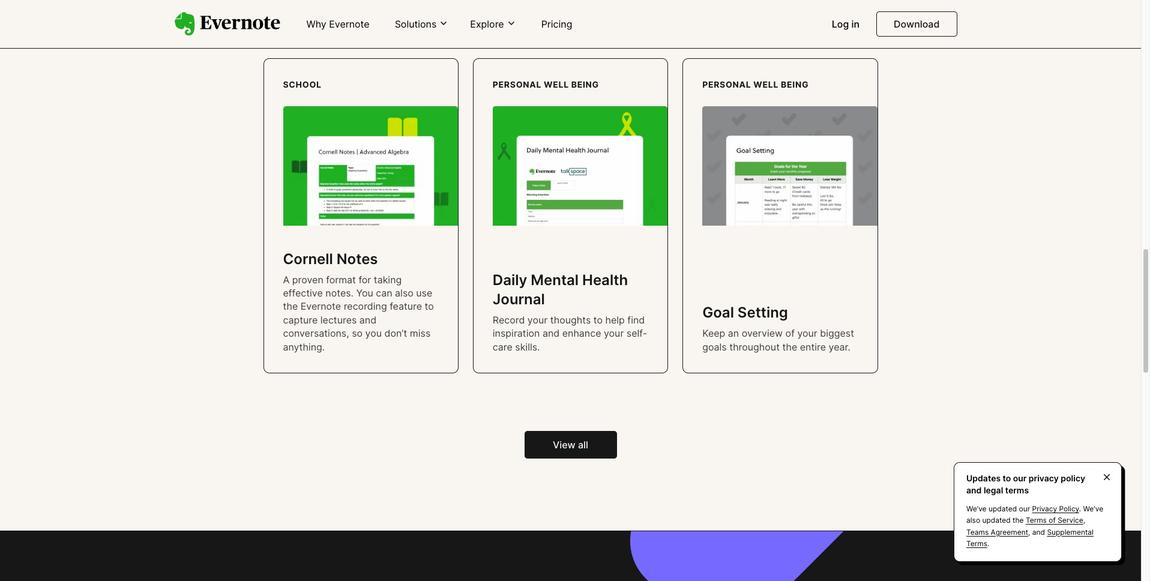 Task type: vqa. For each thing, say whether or not it's contained in the screenshot.


Task type: describe. For each thing, give the bounding box(es) containing it.
goals
[[702, 341, 727, 353]]

policy
[[1061, 473, 1085, 483]]

health
[[582, 272, 628, 289]]

evernote logo image
[[174, 12, 280, 36]]

lectures
[[320, 314, 357, 326]]

explore
[[470, 18, 504, 30]]

recording
[[344, 300, 387, 312]]

view all button
[[524, 431, 617, 459]]

our for privacy
[[1019, 504, 1030, 513]]

pricing link
[[534, 13, 580, 36]]

keep
[[702, 327, 725, 339]]

. for . we've also updated the
[[1079, 504, 1081, 513]]

daily mental health journal
[[493, 272, 628, 308]]

1 horizontal spatial your
[[604, 327, 624, 339]]

view all
[[553, 439, 588, 451]]

cornell notes
[[283, 250, 378, 267]]

feature
[[390, 300, 422, 312]]

being for mental
[[571, 80, 599, 90]]

terms inside terms of service , teams agreement , and
[[1026, 516, 1047, 525]]

and inside the updates to our privacy policy and legal terms
[[966, 485, 982, 495]]

daily
[[493, 272, 527, 289]]

cornell
[[283, 250, 333, 267]]

of inside keep an overview of your biggest goals throughout the entire year.
[[786, 327, 795, 339]]

miss
[[410, 327, 431, 339]]

for
[[359, 274, 371, 286]]

being for setting
[[781, 80, 809, 90]]

1 we've from the left
[[966, 504, 987, 513]]

so
[[352, 327, 363, 339]]

year.
[[829, 341, 850, 353]]

personal for daily
[[493, 80, 541, 90]]

supplemental
[[1047, 527, 1094, 536]]

policy
[[1059, 504, 1079, 513]]

goal
[[702, 304, 734, 321]]

log in
[[832, 18, 860, 30]]

use
[[416, 287, 432, 299]]

terms
[[1005, 485, 1029, 495]]

log
[[832, 18, 849, 30]]

the inside a proven format for taking effective notes. you can also use the evernote recording feature to capture lectures and conversations, so you don't miss anything.
[[283, 300, 298, 312]]

privacy
[[1032, 504, 1057, 513]]

personal for goal
[[702, 80, 751, 90]]

why
[[306, 18, 326, 30]]

all
[[578, 439, 588, 451]]

find
[[627, 314, 645, 326]]

we've updated our privacy policy
[[966, 504, 1079, 513]]

journal
[[493, 290, 545, 308]]

an
[[728, 327, 739, 339]]

goal setting
[[702, 304, 788, 321]]

the inside keep an overview of your biggest goals throughout the entire year.
[[782, 341, 797, 353]]

of inside terms of service , teams agreement , and
[[1049, 516, 1056, 525]]

1 horizontal spatial ,
[[1083, 516, 1085, 525]]

supplemental terms
[[966, 527, 1094, 548]]

1 vertical spatial ,
[[1028, 527, 1030, 536]]

and inside record your thoughts to help find inspiration and enhance your self- care skills.
[[543, 327, 560, 339]]

terms inside supplemental terms
[[966, 539, 987, 548]]

to inside a proven format for taking effective notes. you can also use the evernote recording feature to capture lectures and conversations, so you don't miss anything.
[[425, 300, 434, 312]]

capture
[[283, 314, 318, 326]]

taking
[[374, 274, 402, 286]]

terms of service link
[[1026, 516, 1083, 525]]

keep an overview of your biggest goals throughout the entire year.
[[702, 327, 854, 353]]

solutions button
[[391, 17, 452, 31]]



Task type: locate. For each thing, give the bounding box(es) containing it.
conversations,
[[283, 327, 349, 339]]

to inside record your thoughts to help find inspiration and enhance your self- care skills.
[[594, 314, 603, 326]]

and inside a proven format for taking effective notes. you can also use the evernote recording feature to capture lectures and conversations, so you don't miss anything.
[[359, 314, 376, 326]]

0 vertical spatial the
[[283, 300, 298, 312]]

we've inside '. we've also updated the'
[[1083, 504, 1103, 513]]

0 horizontal spatial your
[[528, 314, 548, 326]]

,
[[1083, 516, 1085, 525], [1028, 527, 1030, 536]]

solutions
[[395, 18, 437, 30]]

. for .
[[987, 539, 989, 548]]

1 horizontal spatial being
[[781, 80, 809, 90]]

being
[[571, 80, 599, 90], [781, 80, 809, 90]]

2 horizontal spatial the
[[1013, 516, 1024, 525]]

log in link
[[825, 13, 867, 36]]

0 horizontal spatial personal
[[493, 80, 541, 90]]

0 horizontal spatial to
[[425, 300, 434, 312]]

2 well from the left
[[754, 80, 779, 90]]

well for setting
[[754, 80, 779, 90]]

our up terms
[[1013, 473, 1027, 483]]

1 vertical spatial updated
[[982, 516, 1011, 525]]

effective
[[283, 287, 323, 299]]

service
[[1058, 516, 1083, 525]]

agreement
[[991, 527, 1028, 536]]

and down '. we've also updated the' in the right bottom of the page
[[1032, 527, 1045, 536]]

teams agreement link
[[966, 527, 1028, 536]]

1 vertical spatial the
[[782, 341, 797, 353]]

. we've also updated the
[[966, 504, 1103, 525]]

the inside '. we've also updated the'
[[1013, 516, 1024, 525]]

to down use
[[425, 300, 434, 312]]

record
[[493, 314, 525, 326]]

also
[[395, 287, 413, 299], [966, 516, 980, 525]]

of right overview
[[786, 327, 795, 339]]

pricing
[[541, 18, 572, 30]]

1 horizontal spatial .
[[1079, 504, 1081, 513]]

0 horizontal spatial ,
[[1028, 527, 1030, 536]]

also up feature on the left bottom of page
[[395, 287, 413, 299]]

updates to our privacy policy and legal terms
[[966, 473, 1085, 495]]

personal well being for mental
[[493, 80, 599, 90]]

of
[[786, 327, 795, 339], [1049, 516, 1056, 525]]

1 vertical spatial to
[[594, 314, 603, 326]]

0 vertical spatial to
[[425, 300, 434, 312]]

also up teams
[[966, 516, 980, 525]]

terms down privacy at the right bottom
[[1026, 516, 1047, 525]]

and down thoughts
[[543, 327, 560, 339]]

care
[[493, 341, 513, 353]]

why evernote
[[306, 18, 370, 30]]

0 horizontal spatial well
[[544, 80, 569, 90]]

evernote right why
[[329, 18, 370, 30]]

2 being from the left
[[781, 80, 809, 90]]

you
[[365, 327, 382, 339]]

help
[[605, 314, 625, 326]]

your inside keep an overview of your biggest goals throughout the entire year.
[[797, 327, 817, 339]]

of down "privacy policy" link
[[1049, 516, 1056, 525]]

your
[[528, 314, 548, 326], [604, 327, 624, 339], [797, 327, 817, 339]]

0 horizontal spatial the
[[283, 300, 298, 312]]

1 horizontal spatial the
[[782, 341, 797, 353]]

your up entire
[[797, 327, 817, 339]]

2 horizontal spatial your
[[797, 327, 817, 339]]

1 horizontal spatial to
[[594, 314, 603, 326]]

2 personal well being from the left
[[702, 80, 809, 90]]

2 vertical spatial the
[[1013, 516, 1024, 525]]

overview
[[742, 327, 783, 339]]

thoughts
[[550, 314, 591, 326]]

our for privacy
[[1013, 473, 1027, 483]]

1 horizontal spatial personal well being
[[702, 80, 809, 90]]

to left help at the bottom
[[594, 314, 603, 326]]

, down '. we've also updated the' in the right bottom of the page
[[1028, 527, 1030, 536]]

, up supplemental
[[1083, 516, 1085, 525]]

and down recording
[[359, 314, 376, 326]]

self-
[[627, 327, 647, 339]]

evernote
[[329, 18, 370, 30], [301, 300, 341, 312]]

2 personal from the left
[[702, 80, 751, 90]]

2 vertical spatial to
[[1003, 473, 1011, 483]]

. down teams agreement link
[[987, 539, 989, 548]]

inspiration
[[493, 327, 540, 339]]

0 vertical spatial .
[[1079, 504, 1081, 513]]

1 horizontal spatial of
[[1049, 516, 1056, 525]]

in
[[851, 18, 860, 30]]

1 personal from the left
[[493, 80, 541, 90]]

we've up teams
[[966, 504, 987, 513]]

0 vertical spatial our
[[1013, 473, 1027, 483]]

updated inside '. we've also updated the'
[[982, 516, 1011, 525]]

our inside the updates to our privacy policy and legal terms
[[1013, 473, 1027, 483]]

format
[[326, 274, 356, 286]]

notes
[[337, 250, 378, 267]]

record your thoughts to help find inspiration and enhance your self- care skills.
[[493, 314, 647, 353]]

. up service
[[1079, 504, 1081, 513]]

1 vertical spatial also
[[966, 516, 980, 525]]

and inside terms of service , teams agreement , and
[[1032, 527, 1045, 536]]

terms
[[1026, 516, 1047, 525], [966, 539, 987, 548]]

biggest
[[820, 327, 854, 339]]

0 horizontal spatial terms
[[966, 539, 987, 548]]

setting
[[738, 304, 788, 321]]

0 vertical spatial of
[[786, 327, 795, 339]]

the left entire
[[782, 341, 797, 353]]

personal well being
[[493, 80, 599, 90], [702, 80, 809, 90]]

throughout
[[729, 341, 780, 353]]

1 vertical spatial of
[[1049, 516, 1056, 525]]

0 vertical spatial terms
[[1026, 516, 1047, 525]]

personal
[[493, 80, 541, 90], [702, 80, 751, 90]]

.
[[1079, 504, 1081, 513], [987, 539, 989, 548]]

2 horizontal spatial to
[[1003, 473, 1011, 483]]

well for mental
[[544, 80, 569, 90]]

school
[[283, 80, 322, 90]]

1 horizontal spatial also
[[966, 516, 980, 525]]

the down we've updated our privacy policy on the bottom of page
[[1013, 516, 1024, 525]]

1 vertical spatial our
[[1019, 504, 1030, 513]]

0 vertical spatial updated
[[989, 504, 1017, 513]]

1 vertical spatial evernote
[[301, 300, 341, 312]]

evernote up lectures
[[301, 300, 341, 312]]

supplemental terms link
[[966, 527, 1094, 548]]

download link
[[876, 11, 957, 37]]

1 horizontal spatial well
[[754, 80, 779, 90]]

we've right the policy at the right bottom of page
[[1083, 504, 1103, 513]]

terms of service , teams agreement , and
[[966, 516, 1085, 536]]

0 horizontal spatial personal well being
[[493, 80, 599, 90]]

the up "capture"
[[283, 300, 298, 312]]

enhance
[[562, 327, 601, 339]]

to up terms
[[1003, 473, 1011, 483]]

updated
[[989, 504, 1017, 513], [982, 516, 1011, 525]]

privacy
[[1029, 473, 1059, 483]]

1 personal well being from the left
[[493, 80, 599, 90]]

download
[[894, 18, 940, 30]]

view
[[553, 439, 575, 451]]

updates
[[966, 473, 1001, 483]]

skills.
[[515, 341, 540, 353]]

1 being from the left
[[571, 80, 599, 90]]

0 horizontal spatial of
[[786, 327, 795, 339]]

and down updates
[[966, 485, 982, 495]]

also inside '. we've also updated the'
[[966, 516, 980, 525]]

entire
[[800, 341, 826, 353]]

a proven format for taking effective notes. you can also use the evernote recording feature to capture lectures and conversations, so you don't miss anything.
[[283, 274, 434, 353]]

evernote inside a proven format for taking effective notes. you can also use the evernote recording feature to capture lectures and conversations, so you don't miss anything.
[[301, 300, 341, 312]]

. inside '. we've also updated the'
[[1079, 504, 1081, 513]]

notes.
[[326, 287, 354, 299]]

proven
[[292, 274, 323, 286]]

1 horizontal spatial terms
[[1026, 516, 1047, 525]]

our
[[1013, 473, 1027, 483], [1019, 504, 1030, 513]]

1 horizontal spatial personal
[[702, 80, 751, 90]]

0 horizontal spatial .
[[987, 539, 989, 548]]

0 vertical spatial ,
[[1083, 516, 1085, 525]]

0 vertical spatial also
[[395, 287, 413, 299]]

mental
[[531, 272, 579, 289]]

privacy policy link
[[1032, 504, 1079, 513]]

personal well being for setting
[[702, 80, 809, 90]]

1 vertical spatial terms
[[966, 539, 987, 548]]

you
[[356, 287, 373, 299]]

explore button
[[467, 17, 520, 31]]

our up terms of service , teams agreement , and
[[1019, 504, 1030, 513]]

the
[[283, 300, 298, 312], [782, 341, 797, 353], [1013, 516, 1024, 525]]

updated up teams agreement link
[[982, 516, 1011, 525]]

teams
[[966, 527, 989, 536]]

to inside the updates to our privacy policy and legal terms
[[1003, 473, 1011, 483]]

and
[[359, 314, 376, 326], [543, 327, 560, 339], [966, 485, 982, 495], [1032, 527, 1045, 536]]

a
[[283, 274, 290, 286]]

1 well from the left
[[544, 80, 569, 90]]

updated down "legal"
[[989, 504, 1017, 513]]

to
[[425, 300, 434, 312], [594, 314, 603, 326], [1003, 473, 1011, 483]]

1 horizontal spatial we've
[[1083, 504, 1103, 513]]

1 vertical spatial .
[[987, 539, 989, 548]]

0 horizontal spatial we've
[[966, 504, 987, 513]]

your up inspiration
[[528, 314, 548, 326]]

your down help at the bottom
[[604, 327, 624, 339]]

well
[[544, 80, 569, 90], [754, 80, 779, 90]]

0 horizontal spatial being
[[571, 80, 599, 90]]

0 horizontal spatial also
[[395, 287, 413, 299]]

also inside a proven format for taking effective notes. you can also use the evernote recording feature to capture lectures and conversations, so you don't miss anything.
[[395, 287, 413, 299]]

terms down teams
[[966, 539, 987, 548]]

anything.
[[283, 341, 325, 353]]

legal
[[984, 485, 1003, 495]]

can
[[376, 287, 392, 299]]

0 vertical spatial evernote
[[329, 18, 370, 30]]

evernote inside why evernote link
[[329, 18, 370, 30]]

2 we've from the left
[[1083, 504, 1103, 513]]

why evernote link
[[299, 13, 377, 36]]

don't
[[384, 327, 407, 339]]



